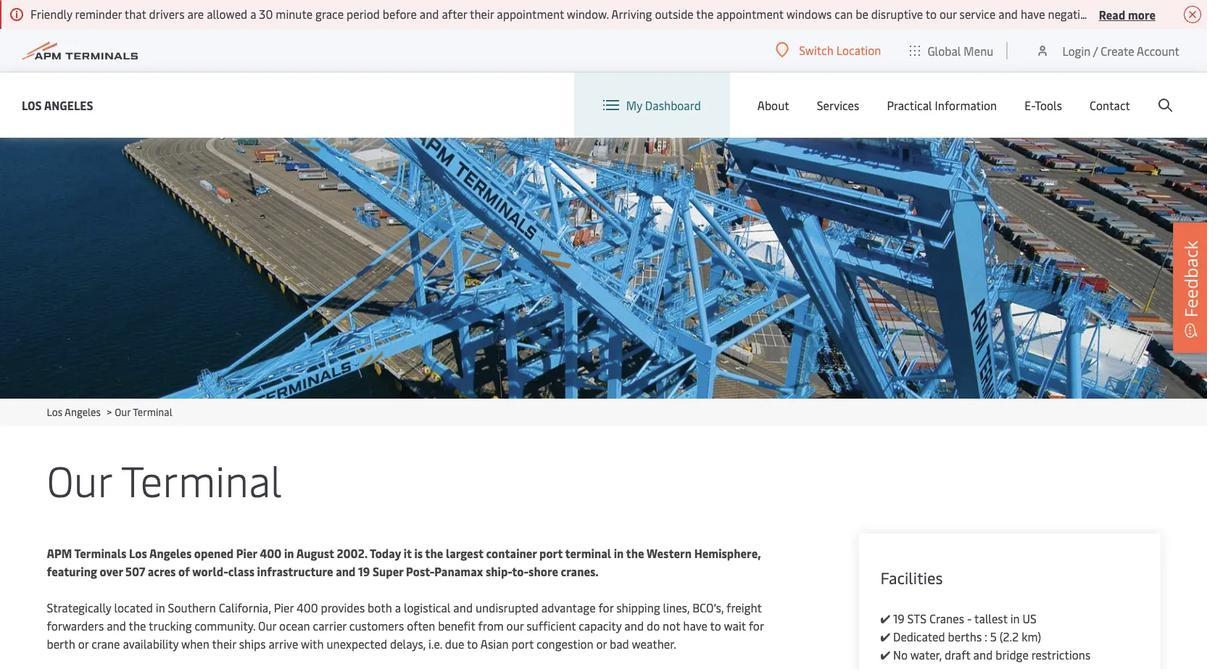 Task type: vqa. For each thing, say whether or not it's contained in the screenshot.
then
no



Task type: locate. For each thing, give the bounding box(es) containing it.
friendly reminder that drivers are allowed a 30 minute grace period before and after their appointment window. arriving outside the appointment windows can be disruptive to our service and have negative impacts on drivers wh
[[30, 6, 1207, 22]]

2 horizontal spatial our
[[258, 618, 276, 634]]

2 vertical spatial our
[[258, 618, 276, 634]]

have
[[1021, 6, 1045, 22], [683, 618, 708, 634]]

1 horizontal spatial appointment
[[717, 6, 784, 22]]

0 vertical spatial to
[[926, 6, 937, 22]]

1 horizontal spatial los
[[47, 405, 62, 419]]

global
[[928, 42, 961, 58]]

a inside strategically located in southern california, pier 400 provides both a logistical and undisrupted advantage for shipping lines, bco's, freight forwarders and the trucking community. our ocean carrier customers often benefit from our sufficient capacity and do not have to wait for berth or crane availability when their ships arrive with unexpected delays, i.e. due to asian port congestion or bad weather.
[[395, 600, 401, 616]]

over
[[100, 563, 123, 579]]

3 ✔ from the top
[[881, 647, 891, 663]]

and inside apm terminals los angeles opened pier 400 in august 2002. today it is the largest container port terminal in the western hemisphere, featuring over 507 acres of world-class infrastructure and 19 super post-panamax ship-to-shore cranes.
[[336, 563, 356, 579]]

and down the :
[[974, 647, 993, 663]]

bridge
[[996, 647, 1029, 663]]

grace
[[315, 6, 344, 22]]

drivers
[[149, 6, 185, 22], [1155, 6, 1191, 22]]

carrier
[[313, 618, 347, 634]]

0 horizontal spatial our
[[47, 451, 112, 508]]

their down community.
[[212, 636, 236, 652]]

0 vertical spatial have
[[1021, 6, 1045, 22]]

do
[[647, 618, 660, 634]]

los for los angeles
[[22, 97, 42, 113]]

in up trucking
[[156, 600, 165, 616]]

1 horizontal spatial drivers
[[1155, 6, 1191, 22]]

0 horizontal spatial los
[[22, 97, 42, 113]]

✔ left dedicated
[[881, 629, 891, 645]]

to
[[926, 6, 937, 22], [710, 618, 721, 634], [467, 636, 478, 652]]

us
[[1023, 611, 1037, 627]]

angeles for los angeles > our terminal
[[65, 405, 101, 419]]

the
[[696, 6, 714, 22], [425, 545, 443, 561], [626, 545, 644, 561], [129, 618, 146, 634]]

pier up class
[[236, 545, 257, 561]]

arrive
[[269, 636, 298, 652]]

0 vertical spatial ✔
[[881, 611, 891, 627]]

pier inside apm terminals los angeles opened pier 400 in august 2002. today it is the largest container port terminal in the western hemisphere, featuring over 507 acres of world-class infrastructure and 19 super post-panamax ship-to-shore cranes.
[[236, 545, 257, 561]]

angeles for los angeles
[[44, 97, 93, 113]]

bad
[[610, 636, 629, 652]]

arriving
[[611, 6, 652, 22]]

and right service
[[999, 6, 1018, 22]]

appointment left windows
[[717, 6, 784, 22]]

and
[[420, 6, 439, 22], [999, 6, 1018, 22], [336, 563, 356, 579], [453, 600, 473, 616], [107, 618, 126, 634], [625, 618, 644, 634], [974, 647, 993, 663]]

the down located
[[129, 618, 146, 634]]

our down undisrupted
[[507, 618, 524, 634]]

the right outside
[[696, 6, 714, 22]]

terminal
[[133, 405, 172, 419], [121, 451, 282, 508]]

2 drivers from the left
[[1155, 6, 1191, 22]]

to right due
[[467, 636, 478, 652]]

2 vertical spatial to
[[467, 636, 478, 652]]

400 for provides
[[297, 600, 318, 616]]

a
[[250, 6, 256, 22], [395, 600, 401, 616]]

400
[[260, 545, 282, 561], [297, 600, 318, 616]]

facilities
[[881, 567, 943, 589]]

1 horizontal spatial or
[[596, 636, 607, 652]]

19 down 2002.
[[358, 563, 370, 579]]

0 horizontal spatial 400
[[260, 545, 282, 561]]

have down bco's,
[[683, 618, 708, 634]]

0 vertical spatial their
[[470, 6, 494, 22]]

port inside strategically located in southern california, pier 400 provides both a logistical and undisrupted advantage for shipping lines, bco's, freight forwarders and the trucking community. our ocean carrier customers often benefit from our sufficient capacity and do not have to wait for berth or crane availability when their ships arrive with unexpected delays, i.e. due to asian port congestion or bad weather.
[[512, 636, 534, 652]]

los angeles link
[[22, 96, 93, 114], [47, 405, 101, 419]]

after
[[442, 6, 467, 22]]

1 vertical spatial los
[[47, 405, 62, 419]]

1 appointment from the left
[[497, 6, 564, 22]]

1 vertical spatial 400
[[297, 600, 318, 616]]

1 horizontal spatial port
[[540, 545, 563, 561]]

1 vertical spatial ✔
[[881, 629, 891, 645]]

0 horizontal spatial port
[[512, 636, 534, 652]]

login
[[1063, 42, 1091, 58]]

super
[[373, 563, 403, 579]]

drivers right on at right
[[1155, 6, 1191, 22]]

2 vertical spatial los
[[129, 545, 147, 561]]

a left 30
[[250, 6, 256, 22]]

✔ left the no
[[881, 647, 891, 663]]

400 for in
[[260, 545, 282, 561]]

water,
[[911, 647, 942, 663]]

1 vertical spatial our
[[47, 451, 112, 508]]

our terminal
[[47, 451, 282, 508]]

1 vertical spatial port
[[512, 636, 534, 652]]

1 horizontal spatial their
[[470, 6, 494, 22]]

it
[[404, 545, 412, 561]]

0 vertical spatial pier
[[236, 545, 257, 561]]

1 vertical spatial terminal
[[121, 451, 282, 508]]

southern
[[168, 600, 216, 616]]

disruptive
[[871, 6, 923, 22]]

due
[[445, 636, 464, 652]]

for up capacity
[[599, 600, 614, 616]]

global menu button
[[896, 29, 1008, 72]]

in left the us
[[1011, 611, 1020, 627]]

30
[[259, 6, 273, 22]]

2 vertical spatial ✔
[[881, 647, 891, 663]]

for right wait
[[749, 618, 764, 634]]

have left negative
[[1021, 6, 1045, 22]]

and left after
[[420, 6, 439, 22]]

5
[[990, 629, 997, 645]]

los for los angeles > our terminal
[[47, 405, 62, 419]]

2 horizontal spatial to
[[926, 6, 937, 22]]

0 vertical spatial our
[[115, 405, 131, 419]]

1 vertical spatial to
[[710, 618, 721, 634]]

1 horizontal spatial our
[[940, 6, 957, 22]]

acres
[[148, 563, 176, 579]]

strategically located in southern california, pier 400 provides both a logistical and undisrupted advantage for shipping lines, bco's, freight forwarders and the trucking community. our ocean carrier customers often benefit from our sufficient capacity and do not have to wait for berth or crane availability when their ships arrive with unexpected delays, i.e. due to asian port congestion or bad weather.
[[47, 600, 764, 652]]

dedicated
[[893, 629, 945, 645]]

2 horizontal spatial los
[[129, 545, 147, 561]]

today
[[370, 545, 401, 561]]

0 horizontal spatial our
[[507, 618, 524, 634]]

19 left "sts"
[[893, 611, 905, 627]]

wait
[[724, 618, 746, 634]]

weather.
[[632, 636, 677, 652]]

allowed
[[207, 6, 247, 22]]

forwarders
[[47, 618, 104, 634]]

0 horizontal spatial or
[[78, 636, 89, 652]]

0 vertical spatial 400
[[260, 545, 282, 561]]

✔ left "sts"
[[881, 611, 891, 627]]

capacity
[[579, 618, 622, 634]]

apm
[[47, 545, 72, 561]]

pier up ocean
[[274, 600, 294, 616]]

featuring
[[47, 563, 97, 579]]

1 vertical spatial have
[[683, 618, 708, 634]]

0 vertical spatial 19
[[358, 563, 370, 579]]

e-tools button
[[1025, 73, 1062, 138]]

to right disruptive
[[926, 6, 937, 22]]

1 horizontal spatial pier
[[274, 600, 294, 616]]

2 ✔ from the top
[[881, 629, 891, 645]]

507
[[125, 563, 145, 579]]

window.
[[567, 6, 609, 22]]

login / create account link
[[1036, 29, 1180, 72]]

their inside strategically located in southern california, pier 400 provides both a logistical and undisrupted advantage for shipping lines, bco's, freight forwarders and the trucking community. our ocean carrier customers often benefit from our sufficient capacity and do not have to wait for berth or crane availability when their ships arrive with unexpected delays, i.e. due to asian port congestion or bad weather.
[[212, 636, 236, 652]]

0 vertical spatial los
[[22, 97, 42, 113]]

0 vertical spatial a
[[250, 6, 256, 22]]

switch location
[[799, 42, 881, 58]]

0 vertical spatial terminal
[[133, 405, 172, 419]]

1 vertical spatial for
[[749, 618, 764, 634]]

0 horizontal spatial their
[[212, 636, 236, 652]]

information
[[935, 97, 997, 113]]

1 vertical spatial pier
[[274, 600, 294, 616]]

1 horizontal spatial 19
[[893, 611, 905, 627]]

our
[[940, 6, 957, 22], [507, 618, 524, 634]]

about
[[758, 97, 790, 113]]

undisrupted
[[476, 600, 539, 616]]

appointment left window. on the top of page
[[497, 6, 564, 22]]

>
[[107, 405, 112, 419]]

400 inside strategically located in southern california, pier 400 provides both a logistical and undisrupted advantage for shipping lines, bco's, freight forwarders and the trucking community. our ocean carrier customers often benefit from our sufficient capacity and do not have to wait for berth or crane availability when their ships arrive with unexpected delays, i.e. due to asian port congestion or bad weather.
[[297, 600, 318, 616]]

400 up the infrastructure
[[260, 545, 282, 561]]

or down forwarders
[[78, 636, 89, 652]]

2 vertical spatial angeles
[[149, 545, 192, 561]]

1 horizontal spatial 400
[[297, 600, 318, 616]]

0 vertical spatial los angeles link
[[22, 96, 93, 114]]

0 horizontal spatial 19
[[358, 563, 370, 579]]

in up the infrastructure
[[284, 545, 294, 561]]

400 inside apm terminals los angeles opened pier 400 in august 2002. today it is the largest container port terminal in the western hemisphere, featuring over 507 acres of world-class infrastructure and 19 super post-panamax ship-to-shore cranes.
[[260, 545, 282, 561]]

los inside apm terminals los angeles opened pier 400 in august 2002. today it is the largest container port terminal in the western hemisphere, featuring over 507 acres of world-class infrastructure and 19 super post-panamax ship-to-shore cranes.
[[129, 545, 147, 561]]

1 horizontal spatial to
[[710, 618, 721, 634]]

a right both
[[395, 600, 401, 616]]

pier inside strategically located in southern california, pier 400 provides both a logistical and undisrupted advantage for shipping lines, bco's, freight forwarders and the trucking community. our ocean carrier customers often benefit from our sufficient capacity and do not have to wait for berth or crane availability when their ships arrive with unexpected delays, i.e. due to asian port congestion or bad weather.
[[274, 600, 294, 616]]

0 horizontal spatial pier
[[236, 545, 257, 561]]

angeles inside apm terminals los angeles opened pier 400 in august 2002. today it is the largest container port terminal in the western hemisphere, featuring over 507 acres of world-class infrastructure and 19 super post-panamax ship-to-shore cranes.
[[149, 545, 192, 561]]

1 vertical spatial 19
[[893, 611, 905, 627]]

close alert image
[[1184, 6, 1202, 23]]

0 vertical spatial angeles
[[44, 97, 93, 113]]

before
[[383, 6, 417, 22]]

0 vertical spatial port
[[540, 545, 563, 561]]

0 horizontal spatial a
[[250, 6, 256, 22]]

1 vertical spatial their
[[212, 636, 236, 652]]

their right after
[[470, 6, 494, 22]]

class
[[228, 563, 255, 579]]

in
[[284, 545, 294, 561], [614, 545, 624, 561], [156, 600, 165, 616], [1011, 611, 1020, 627]]

our left service
[[940, 6, 957, 22]]

1 horizontal spatial for
[[749, 618, 764, 634]]

contact
[[1090, 97, 1131, 113]]

for
[[599, 600, 614, 616], [749, 618, 764, 634]]

or left the "bad"
[[596, 636, 607, 652]]

drivers left are
[[149, 6, 185, 22]]

0 horizontal spatial for
[[599, 600, 614, 616]]

in right terminal
[[614, 545, 624, 561]]

:
[[985, 629, 988, 645]]

in inside ✔ 19 sts cranes - tallest in us ✔ dedicated berths : 5 (2.2 km) ✔ no water, draft and bridge restrictions
[[1011, 611, 1020, 627]]

and up crane
[[107, 618, 126, 634]]

berth
[[47, 636, 75, 652]]

19
[[358, 563, 370, 579], [893, 611, 905, 627]]

0 horizontal spatial have
[[683, 618, 708, 634]]

hemisphere,
[[694, 545, 761, 561]]

and down 'shipping'
[[625, 618, 644, 634]]

i.e.
[[429, 636, 442, 652]]

provides
[[321, 600, 365, 616]]

1 drivers from the left
[[149, 6, 185, 22]]

location
[[837, 42, 881, 58]]

0 horizontal spatial drivers
[[149, 6, 185, 22]]

on
[[1139, 6, 1152, 22]]

1 vertical spatial a
[[395, 600, 401, 616]]

1 vertical spatial angeles
[[65, 405, 101, 419]]

port right asian at the bottom left of the page
[[512, 636, 534, 652]]

pier
[[236, 545, 257, 561], [274, 600, 294, 616]]

and down 2002.
[[336, 563, 356, 579]]

to left wait
[[710, 618, 721, 634]]

when
[[181, 636, 209, 652]]

1 vertical spatial los angeles link
[[47, 405, 101, 419]]

have inside strategically located in southern california, pier 400 provides both a logistical and undisrupted advantage for shipping lines, bco's, freight forwarders and the trucking community. our ocean carrier customers often benefit from our sufficient capacity and do not have to wait for berth or crane availability when their ships arrive with unexpected delays, i.e. due to asian port congestion or bad weather.
[[683, 618, 708, 634]]

400 up ocean
[[297, 600, 318, 616]]

port up shore
[[540, 545, 563, 561]]

1 vertical spatial our
[[507, 618, 524, 634]]

1 horizontal spatial a
[[395, 600, 401, 616]]

feedback button
[[1173, 222, 1207, 353]]

0 horizontal spatial appointment
[[497, 6, 564, 22]]

the inside strategically located in southern california, pier 400 provides both a logistical and undisrupted advantage for shipping lines, bco's, freight forwarders and the trucking community. our ocean carrier customers often benefit from our sufficient capacity and do not have to wait for berth or crane availability when their ships arrive with unexpected delays, i.e. due to asian port congestion or bad weather.
[[129, 618, 146, 634]]

1 horizontal spatial have
[[1021, 6, 1045, 22]]



Task type: describe. For each thing, give the bounding box(es) containing it.
2 appointment from the left
[[717, 6, 784, 22]]

ocean
[[279, 618, 310, 634]]

practical information button
[[887, 73, 997, 138]]

located
[[114, 600, 153, 616]]

0 vertical spatial our
[[940, 6, 957, 22]]

los angeles
[[22, 97, 93, 113]]

impacts
[[1095, 6, 1137, 22]]

reminder
[[75, 6, 122, 22]]

benefit
[[438, 618, 475, 634]]

in inside strategically located in southern california, pier 400 provides both a logistical and undisrupted advantage for shipping lines, bco's, freight forwarders and the trucking community. our ocean carrier customers often benefit from our sufficient capacity and do not have to wait for berth or crane availability when their ships arrive with unexpected delays, i.e. due to asian port congestion or bad weather.
[[156, 600, 165, 616]]

e-
[[1025, 97, 1035, 113]]

and up benefit
[[453, 600, 473, 616]]

2 or from the left
[[596, 636, 607, 652]]

create
[[1101, 42, 1135, 58]]

practical information
[[887, 97, 997, 113]]

the right is
[[425, 545, 443, 561]]

used ship-to-shore (sts) cranes in north america image
[[0, 138, 1207, 399]]

period
[[347, 6, 380, 22]]

port inside apm terminals los angeles opened pier 400 in august 2002. today it is the largest container port terminal in the western hemisphere, featuring over 507 acres of world-class infrastructure and 19 super post-panamax ship-to-shore cranes.
[[540, 545, 563, 561]]

terminals
[[74, 545, 126, 561]]

account
[[1137, 42, 1180, 58]]

my
[[626, 97, 642, 113]]

0 horizontal spatial to
[[467, 636, 478, 652]]

more
[[1128, 6, 1156, 22]]

infrastructure
[[257, 563, 333, 579]]

los angeles > our terminal
[[47, 405, 172, 419]]

of
[[178, 563, 190, 579]]

contact button
[[1090, 73, 1131, 138]]

are
[[187, 6, 204, 22]]

login / create account
[[1063, 42, 1180, 58]]

draft
[[945, 647, 971, 663]]

shipping
[[617, 600, 660, 616]]

outside
[[655, 6, 694, 22]]

congestion
[[537, 636, 594, 652]]

from
[[478, 618, 504, 634]]

is
[[414, 545, 423, 561]]

bco's,
[[693, 600, 724, 616]]

services
[[817, 97, 860, 113]]

pier for california,
[[274, 600, 294, 616]]

california,
[[219, 600, 271, 616]]

sufficient
[[527, 618, 576, 634]]

cranes
[[930, 611, 964, 627]]

ship-
[[486, 563, 512, 579]]

19 inside apm terminals los angeles opened pier 400 in august 2002. today it is the largest container port terminal in the western hemisphere, featuring over 507 acres of world-class infrastructure and 19 super post-panamax ship-to-shore cranes.
[[358, 563, 370, 579]]

asian
[[481, 636, 509, 652]]

-
[[967, 611, 972, 627]]

terminal
[[565, 545, 611, 561]]

customers
[[349, 618, 404, 634]]

post-
[[406, 563, 435, 579]]

about button
[[758, 73, 790, 138]]

/
[[1093, 42, 1098, 58]]

and inside ✔ 19 sts cranes - tallest in us ✔ dedicated berths : 5 (2.2 km) ✔ no water, draft and bridge restrictions
[[974, 647, 993, 663]]

my dashboard button
[[603, 73, 701, 138]]

0 vertical spatial for
[[599, 600, 614, 616]]

logistical
[[404, 600, 451, 616]]

pier for opened
[[236, 545, 257, 561]]

minute
[[276, 6, 313, 22]]

global menu
[[928, 42, 994, 58]]

not
[[663, 618, 681, 634]]

community.
[[195, 618, 255, 634]]

with
[[301, 636, 324, 652]]

✔ 19 sts cranes - tallest in us ✔ dedicated berths : 5 (2.2 km) ✔ no water, draft and bridge restrictions
[[881, 611, 1091, 663]]

availability
[[123, 636, 179, 652]]

often
[[407, 618, 435, 634]]

no
[[893, 647, 908, 663]]

apm terminals los angeles opened pier 400 in august 2002. today it is the largest container port terminal in the western hemisphere, featuring over 507 acres of world-class infrastructure and 19 super post-panamax ship-to-shore cranes.
[[47, 545, 761, 579]]

container
[[486, 545, 537, 561]]

1 or from the left
[[78, 636, 89, 652]]

wh
[[1194, 6, 1207, 22]]

freight
[[727, 600, 762, 616]]

restrictions
[[1032, 647, 1091, 663]]

panamax
[[435, 563, 483, 579]]

switch
[[799, 42, 834, 58]]

1 horizontal spatial our
[[115, 405, 131, 419]]

largest
[[446, 545, 484, 561]]

tallest
[[975, 611, 1008, 627]]

world-
[[192, 563, 228, 579]]

our inside strategically located in southern california, pier 400 provides both a logistical and undisrupted advantage for shipping lines, bco's, freight forwarders and the trucking community. our ocean carrier customers often benefit from our sufficient capacity and do not have to wait for berth or crane availability when their ships arrive with unexpected delays, i.e. due to asian port congestion or bad weather.
[[258, 618, 276, 634]]

2002.
[[337, 545, 368, 561]]

unexpected
[[327, 636, 387, 652]]

1 ✔ from the top
[[881, 611, 891, 627]]

switch location button
[[776, 42, 881, 58]]

(2.2
[[1000, 629, 1019, 645]]

that
[[125, 6, 146, 22]]

read more button
[[1099, 5, 1156, 23]]

the left western at the right of the page
[[626, 545, 644, 561]]

read more
[[1099, 6, 1156, 22]]

crane
[[92, 636, 120, 652]]

our inside strategically located in southern california, pier 400 provides both a logistical and undisrupted advantage for shipping lines, bco's, freight forwarders and the trucking community. our ocean carrier customers often benefit from our sufficient capacity and do not have to wait for berth or crane availability when their ships arrive with unexpected delays, i.e. due to asian port congestion or bad weather.
[[507, 618, 524, 634]]

opened
[[194, 545, 234, 561]]

19 inside ✔ 19 sts cranes - tallest in us ✔ dedicated berths : 5 (2.2 km) ✔ no water, draft and bridge restrictions
[[893, 611, 905, 627]]

practical
[[887, 97, 932, 113]]

can
[[835, 6, 853, 22]]



